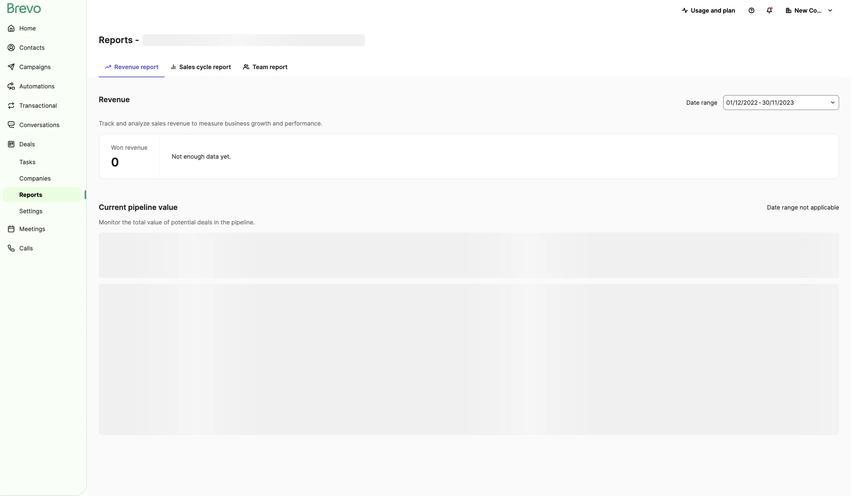 Task type: vqa. For each thing, say whether or not it's contained in the screenshot.
top -
yes



Task type: describe. For each thing, give the bounding box(es) containing it.
0 vertical spatial value
[[159, 203, 178, 212]]

campaigns
[[19, 63, 51, 71]]

of
[[164, 219, 170, 226]]

transactional link
[[3, 97, 82, 114]]

cycle
[[197, 63, 212, 71]]

deals
[[19, 140, 35, 148]]

not
[[172, 153, 182, 160]]

automations
[[19, 83, 55, 90]]

revenue inside won revenue 0
[[125, 144, 148, 151]]

reports link
[[3, 187, 82, 202]]

calls
[[19, 245, 33, 252]]

report for revenue report
[[141, 63, 159, 71]]

sales cycle report
[[179, 63, 231, 71]]

1 the from the left
[[122, 219, 131, 226]]

new company
[[795, 7, 837, 14]]

meetings link
[[3, 220, 82, 238]]

monitor the total value of potential deals in the  pipeline.
[[99, 219, 255, 226]]

deals
[[197, 219, 213, 226]]

reports for reports
[[19, 191, 42, 198]]

plan
[[724, 7, 736, 14]]

revenue report link
[[99, 59, 165, 77]]

range for date range
[[702, 99, 718, 106]]

1 horizontal spatial and
[[273, 120, 283, 127]]

won
[[111, 144, 123, 151]]

potential
[[171, 219, 196, 226]]

conversations
[[19, 121, 60, 129]]

30/11/2023
[[763, 99, 795, 106]]

date range
[[687, 99, 718, 106]]

home link
[[3, 19, 82, 37]]

campaigns link
[[3, 58, 82, 76]]

1 vertical spatial value
[[147, 219, 162, 226]]

data
[[206, 153, 219, 160]]

applicable
[[811, 204, 840, 211]]

sales
[[151, 120, 166, 127]]

2 the from the left
[[221, 219, 230, 226]]

0 vertical spatial revenue
[[168, 120, 190, 127]]

conversations link
[[3, 116, 82, 134]]

sales cycle report link
[[165, 59, 237, 77]]

monitor
[[99, 219, 120, 226]]

enough
[[184, 153, 205, 160]]

automations link
[[3, 77, 82, 95]]



Task type: locate. For each thing, give the bounding box(es) containing it.
2 horizontal spatial report
[[270, 63, 288, 71]]

1 vertical spatial date
[[768, 204, 781, 211]]

date for date range
[[687, 99, 700, 106]]

reports
[[99, 35, 133, 45], [19, 191, 42, 198]]

pipeline
[[128, 203, 157, 212]]

1 horizontal spatial the
[[221, 219, 230, 226]]

measure
[[199, 120, 223, 127]]

to
[[192, 120, 197, 127]]

settings link
[[3, 204, 82, 219]]

and
[[711, 7, 722, 14], [116, 120, 127, 127], [273, 120, 283, 127]]

revenue left "to"
[[168, 120, 190, 127]]

0 vertical spatial reports
[[99, 35, 133, 45]]

revenue
[[168, 120, 190, 127], [125, 144, 148, 151]]

and inside button
[[711, 7, 722, 14]]

and for track
[[116, 120, 127, 127]]

transactional
[[19, 102, 57, 109]]

value
[[159, 203, 178, 212], [147, 219, 162, 226]]

01/12/2022
[[727, 99, 759, 106]]

settings
[[19, 207, 43, 215]]

0 vertical spatial date
[[687, 99, 700, 106]]

total
[[133, 219, 146, 226]]

calls link
[[3, 239, 82, 257]]

1 horizontal spatial range
[[783, 204, 799, 211]]

company
[[810, 7, 837, 14]]

date for date range not applicable
[[768, 204, 781, 211]]

new company button
[[780, 3, 840, 18]]

0 vertical spatial range
[[702, 99, 718, 106]]

and for usage
[[711, 7, 722, 14]]

reports for reports -
[[99, 35, 133, 45]]

current pipeline value
[[99, 203, 178, 212]]

performance.
[[285, 120, 323, 127]]

not enough data yet.
[[172, 153, 231, 160]]

not
[[800, 204, 810, 211]]

0 vertical spatial revenue
[[114, 63, 139, 71]]

new
[[795, 7, 808, 14]]

date
[[687, 99, 700, 106], [768, 204, 781, 211]]

companies
[[19, 175, 51, 182]]

usage and plan
[[692, 7, 736, 14]]

track
[[99, 120, 114, 127]]

3 report from the left
[[270, 63, 288, 71]]

1 horizontal spatial revenue
[[168, 120, 190, 127]]

reports up revenue report link
[[99, 35, 133, 45]]

0 horizontal spatial -
[[135, 35, 139, 45]]

1 vertical spatial revenue
[[99, 95, 130, 104]]

0 horizontal spatial revenue
[[125, 144, 148, 151]]

reports -
[[99, 35, 139, 45]]

value up of
[[159, 203, 178, 212]]

- right 01/12/2022
[[759, 99, 762, 106]]

range
[[702, 99, 718, 106], [783, 204, 799, 211]]

1 vertical spatial revenue
[[125, 144, 148, 151]]

revenue for revenue report
[[114, 63, 139, 71]]

revenue down reports -
[[114, 63, 139, 71]]

and left plan
[[711, 7, 722, 14]]

and right track
[[116, 120, 127, 127]]

current
[[99, 203, 126, 212]]

1 vertical spatial reports
[[19, 191, 42, 198]]

meetings
[[19, 225, 45, 233]]

1 horizontal spatial reports
[[99, 35, 133, 45]]

1 horizontal spatial report
[[213, 63, 231, 71]]

sales
[[179, 63, 195, 71]]

2 report from the left
[[213, 63, 231, 71]]

-
[[135, 35, 139, 45], [759, 99, 762, 106]]

pipeline.
[[232, 219, 255, 226]]

companies link
[[3, 171, 82, 186]]

0 vertical spatial -
[[135, 35, 139, 45]]

team report link
[[237, 59, 294, 77]]

growth
[[251, 120, 271, 127]]

in
[[214, 219, 219, 226]]

the
[[122, 219, 131, 226], [221, 219, 230, 226]]

revenue right won
[[125, 144, 148, 151]]

range left not
[[783, 204, 799, 211]]

deals link
[[3, 135, 82, 153]]

0
[[111, 155, 119, 169]]

0 horizontal spatial range
[[702, 99, 718, 106]]

track and analyze sales revenue to measure business growth and performance.
[[99, 120, 323, 127]]

reports up settings at the left top
[[19, 191, 42, 198]]

contacts link
[[3, 39, 82, 56]]

1 vertical spatial -
[[759, 99, 762, 106]]

report
[[141, 63, 159, 71], [213, 63, 231, 71], [270, 63, 288, 71]]

tab list
[[99, 59, 840, 77]]

2 horizontal spatial and
[[711, 7, 722, 14]]

value left of
[[147, 219, 162, 226]]

1 report from the left
[[141, 63, 159, 71]]

won revenue 0
[[111, 144, 148, 169]]

range for date range not applicable
[[783, 204, 799, 211]]

tab list containing revenue report
[[99, 59, 840, 77]]

the left total
[[122, 219, 131, 226]]

contacts
[[19, 44, 45, 51]]

home
[[19, 25, 36, 32]]

business
[[225, 120, 250, 127]]

- up revenue report
[[135, 35, 139, 45]]

team report
[[253, 63, 288, 71]]

the right in
[[221, 219, 230, 226]]

report for team report
[[270, 63, 288, 71]]

team
[[253, 63, 268, 71]]

yet.
[[221, 153, 231, 160]]

0 horizontal spatial and
[[116, 120, 127, 127]]

- for 01/12/2022
[[759, 99, 762, 106]]

0 horizontal spatial reports
[[19, 191, 42, 198]]

revenue
[[114, 63, 139, 71], [99, 95, 130, 104]]

range left 01/12/2022
[[702, 99, 718, 106]]

usage and plan button
[[677, 3, 742, 18]]

tasks link
[[3, 155, 82, 169]]

- for reports
[[135, 35, 139, 45]]

0 horizontal spatial date
[[687, 99, 700, 106]]

and right the 'growth'
[[273, 120, 283, 127]]

01/12/2022 - 30/11/2023
[[727, 99, 795, 106]]

analyze
[[128, 120, 150, 127]]

1 horizontal spatial -
[[759, 99, 762, 106]]

0 horizontal spatial report
[[141, 63, 159, 71]]

tasks
[[19, 158, 36, 166]]

date range not applicable
[[768, 204, 840, 211]]

1 vertical spatial range
[[783, 204, 799, 211]]

1 horizontal spatial date
[[768, 204, 781, 211]]

revenue report
[[114, 63, 159, 71]]

0 horizontal spatial the
[[122, 219, 131, 226]]

revenue for revenue
[[99, 95, 130, 104]]

revenue up track
[[99, 95, 130, 104]]

usage
[[692, 7, 710, 14]]



